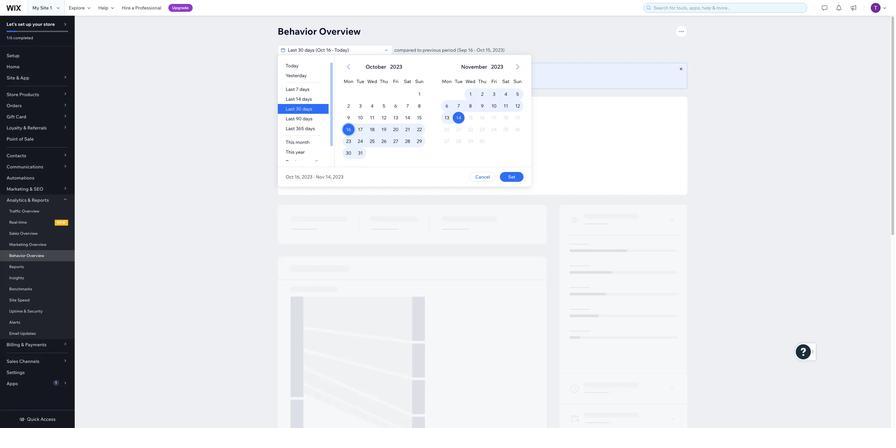 Task type: describe. For each thing, give the bounding box(es) containing it.
analytics
[[7, 198, 27, 203]]

upgrade
[[172, 5, 189, 10]]

alerts link
[[0, 317, 75, 329]]

oct 16, 2023 - nov 14, 2023
[[286, 174, 343, 180]]

0 vertical spatial 16
[[468, 47, 473, 53]]

2 horizontal spatial 7
[[457, 103, 460, 109]]

october
[[365, 64, 386, 70]]

2 13 from the left
[[444, 115, 449, 121]]

overview for traffic overview link
[[22, 209, 39, 214]]

store
[[7, 92, 18, 98]]

& for billing
[[21, 342, 24, 348]]

this month
[[286, 140, 309, 145]]

row group for grid containing november
[[433, 88, 531, 167]]

list box containing today
[[278, 61, 334, 167]]

0 vertical spatial 11
[[503, 103, 508, 109]]

1 down view
[[418, 91, 420, 97]]

23
[[346, 139, 351, 144]]

home link
[[0, 61, 75, 72]]

analyze button clicks on your site
[[286, 69, 359, 75]]

7 inside list box
[[296, 86, 298, 92]]

& for marketing
[[30, 186, 33, 192]]

1 vertical spatial 11
[[370, 115, 374, 121]]

0 horizontal spatial site
[[351, 69, 359, 75]]

0 vertical spatial -
[[474, 47, 476, 53]]

my
[[32, 5, 39, 11]]

year
[[295, 149, 305, 155]]

which
[[304, 77, 317, 83]]

30 inside row
[[346, 150, 351, 156]]

communications
[[7, 164, 43, 170]]

(sep
[[457, 47, 467, 53]]

contacts
[[7, 153, 26, 159]]

referrals
[[27, 125, 47, 131]]

site speed link
[[0, 295, 75, 306]]

1 13 from the left
[[393, 115, 398, 121]]

0 vertical spatial 3
[[493, 91, 495, 97]]

18
[[369, 127, 374, 133]]

out
[[296, 77, 303, 83]]

grid containing november
[[433, 55, 531, 167]]

grid containing october
[[335, 55, 433, 167]]

last for last 7 days
[[286, 86, 295, 92]]

1 8 from the left
[[418, 103, 421, 109]]

tue for 7
[[455, 79, 462, 85]]

help
[[98, 5, 108, 11]]

1 vertical spatial 10
[[358, 115, 363, 121]]

cancel
[[475, 174, 490, 180]]

traffic
[[499, 173, 510, 178]]

monday, october 16, 2023 cell
[[343, 124, 354, 136]]

view report button
[[416, 77, 441, 83]]

0 vertical spatial oct
[[477, 47, 485, 53]]

row containing 1
[[441, 88, 523, 100]]

fri for 10
[[491, 79, 497, 85]]

let's set up your store
[[7, 21, 55, 27]]

1 horizontal spatial to
[[474, 173, 478, 178]]

1 inside the sidebar element
[[55, 381, 57, 386]]

button
[[304, 69, 319, 75]]

1 right my
[[50, 5, 52, 11]]

site & app
[[7, 75, 29, 81]]

sat for 11
[[502, 79, 509, 85]]

most.
[[402, 77, 414, 83]]

channels
[[19, 359, 39, 365]]

row containing 2
[[343, 100, 425, 112]]

last for last 14 days
[[286, 96, 295, 102]]

a
[[132, 5, 134, 11]]

1 horizontal spatial 4
[[504, 91, 507, 97]]

insights link
[[0, 273, 75, 284]]

& for loyalty
[[23, 125, 26, 131]]

2023)
[[493, 47, 505, 53]]

reports inside popup button
[[32, 198, 49, 203]]

view
[[416, 77, 427, 83]]

26
[[381, 139, 386, 144]]

benchmarks
[[9, 287, 32, 292]]

of
[[19, 136, 23, 142]]

1 horizontal spatial 12
[[515, 103, 520, 109]]

25
[[369, 139, 375, 144]]

14,
[[325, 174, 332, 180]]

this for this month
[[286, 140, 294, 145]]

seo
[[34, 186, 43, 192]]

1 vertical spatial 2
[[347, 103, 350, 109]]

tuesday, november 14, 2023 cell
[[453, 112, 464, 124]]

alerts
[[9, 320, 20, 325]]

alert containing november
[[459, 63, 505, 71]]

14 inside list box
[[296, 96, 301, 102]]

1 horizontal spatial behavior overview
[[278, 26, 361, 37]]

settings
[[7, 370, 25, 376]]

1 horizontal spatial 10
[[491, 103, 496, 109]]

17
[[358, 127, 363, 133]]

wed for 8
[[465, 79, 475, 85]]

last for last 90 days
[[286, 116, 295, 122]]

my site 1
[[32, 5, 52, 11]]

settings link
[[0, 368, 75, 379]]

row containing 23
[[343, 136, 425, 147]]

previous month
[[286, 159, 319, 165]]

page skeleton image
[[278, 205, 687, 429]]

gift card button
[[0, 111, 75, 123]]

sales for sales channels
[[7, 359, 18, 365]]

behavior overview inside the sidebar element
[[9, 254, 44, 258]]

help button
[[94, 0, 118, 16]]

sales for sales overview
[[9, 231, 19, 236]]

0 horizontal spatial -
[[313, 174, 315, 180]]

your right once
[[484, 161, 493, 166]]

row containing 30
[[343, 147, 425, 159]]

sales overview
[[9, 231, 38, 236]]

20
[[393, 127, 398, 133]]

learn how to boost your traffic link
[[454, 172, 510, 178]]

compared
[[394, 47, 416, 53]]

16,
[[294, 174, 301, 180]]

up
[[26, 21, 31, 27]]

1 horizontal spatial 14
[[405, 115, 410, 121]]

insights
[[9, 276, 24, 281]]

mon tue wed thu for 3
[[344, 79, 388, 85]]

31
[[358, 150, 363, 156]]

1 6 from the left
[[394, 103, 397, 109]]

behavior inside behavior overview link
[[9, 254, 26, 258]]

30 inside list box
[[296, 106, 301, 112]]

clicks
[[320, 69, 333, 75]]

0 horizontal spatial 5
[[382, 103, 385, 109]]

setup
[[7, 53, 20, 59]]

nov
[[316, 174, 324, 180]]

last 14 days
[[286, 96, 312, 102]]

2 6 from the left
[[445, 103, 448, 109]]

billing
[[7, 342, 20, 348]]

1 horizontal spatial 7
[[406, 103, 409, 109]]

marketing & seo
[[7, 186, 43, 192]]

learn
[[454, 173, 465, 178]]

uptime & security
[[9, 309, 43, 314]]

days for last 30 days
[[302, 106, 312, 112]]

yesterday
[[286, 73, 307, 79]]

sun for 8
[[415, 79, 423, 85]]

email updates link
[[0, 329, 75, 340]]

loyalty & referrals
[[7, 125, 47, 131]]

marketing for marketing overview
[[9, 242, 28, 247]]

mon for 6
[[442, 79, 451, 85]]

sales channels
[[7, 359, 39, 365]]

marketing for marketing & seo
[[7, 186, 29, 192]]

1 horizontal spatial site
[[493, 161, 500, 166]]

1 vertical spatial 9
[[347, 115, 350, 121]]

previous
[[286, 159, 304, 165]]

speed
[[17, 298, 30, 303]]

professional
[[135, 5, 161, 11]]

days for last 90 days
[[302, 116, 312, 122]]

wed for 4
[[367, 79, 377, 85]]

0 horizontal spatial to
[[417, 47, 421, 53]]

traffic
[[9, 209, 21, 214]]

traffic overview
[[9, 209, 39, 214]]

benchmarks link
[[0, 284, 75, 295]]

analyze
[[286, 69, 303, 75]]

reports link
[[0, 262, 75, 273]]

last for last 30 days
[[286, 106, 295, 112]]

visitors
[[346, 77, 362, 83]]

28
[[405, 139, 410, 144]]



Task type: locate. For each thing, give the bounding box(es) containing it.
0 horizontal spatial on
[[334, 69, 339, 75]]

2 up monday, october 16, 2023 cell
[[347, 103, 350, 109]]

1 fri from the left
[[393, 79, 398, 85]]

0 horizontal spatial fri
[[393, 79, 398, 85]]

thu down november
[[478, 79, 486, 85]]

Search for tools, apps, help & more... field
[[652, 3, 805, 12]]

1 vertical spatial reports
[[9, 265, 24, 270]]

row containing 13
[[441, 112, 523, 124]]

2023 down "2023)" on the right
[[491, 64, 503, 70]]

uptime & security link
[[0, 306, 75, 317]]

0 horizontal spatial thu
[[380, 79, 388, 85]]

sat right the
[[404, 79, 411, 85]]

sun for 12
[[513, 79, 522, 85]]

0 vertical spatial behavior
[[278, 26, 317, 37]]

1 vertical spatial 4
[[371, 103, 373, 109]]

1 horizontal spatial reports
[[32, 198, 49, 203]]

wed down october
[[367, 79, 377, 85]]

0 vertical spatial site
[[40, 5, 49, 11]]

1 horizontal spatial 16
[[468, 47, 473, 53]]

uptime
[[9, 309, 23, 314]]

find
[[286, 77, 295, 83]]

7 up the 21
[[406, 103, 409, 109]]

1 vertical spatial -
[[313, 174, 315, 180]]

0 vertical spatial to
[[417, 47, 421, 53]]

0 horizontal spatial sun
[[415, 79, 423, 85]]

sales inside sales overview link
[[9, 231, 19, 236]]

you'll
[[434, 161, 444, 166]]

last for last 365 days
[[286, 126, 295, 132]]

1 vertical spatial behavior
[[9, 254, 26, 258]]

1 horizontal spatial sun
[[513, 79, 522, 85]]

0 vertical spatial month
[[295, 140, 309, 145]]

behavior overview
[[278, 26, 361, 37], [9, 254, 44, 258]]

7 down out
[[296, 86, 298, 92]]

1 vertical spatial oct
[[286, 174, 293, 180]]

your for analyze
[[340, 69, 350, 75]]

mon tue wed thu down october
[[344, 79, 388, 85]]

your right 'up' on the left
[[32, 21, 42, 27]]

row group
[[335, 88, 433, 167], [433, 88, 531, 167]]

1 horizontal spatial 30
[[346, 150, 351, 156]]

0 horizontal spatial behavior overview
[[9, 254, 44, 258]]

last down last 14 days
[[286, 106, 295, 112]]

1 vertical spatial 30
[[346, 150, 351, 156]]

16 inside monday, october 16, 2023 cell
[[346, 127, 351, 133]]

0 horizontal spatial behavior
[[9, 254, 26, 258]]

0 horizontal spatial 4
[[371, 103, 373, 109]]

your up visitors
[[340, 69, 350, 75]]

loyalty
[[7, 125, 22, 131]]

30 down 23
[[346, 150, 351, 156]]

sales up "settings"
[[7, 359, 18, 365]]

1 horizontal spatial 8
[[469, 103, 472, 109]]

1 sun from the left
[[415, 79, 423, 85]]

fri
[[393, 79, 398, 85], [491, 79, 497, 85]]

2 mon tue wed thu from the left
[[442, 79, 486, 85]]

0 horizontal spatial mon
[[344, 79, 353, 85]]

site down home
[[7, 75, 15, 81]]

overview for marketing overview link
[[29, 242, 47, 247]]

1 horizontal spatial new
[[366, 70, 374, 74]]

0 horizontal spatial mon tue wed thu
[[344, 79, 388, 85]]

0 vertical spatial 4
[[504, 91, 507, 97]]

0 horizontal spatial oct
[[286, 174, 293, 180]]

days for last 14 days
[[302, 96, 312, 102]]

0 vertical spatial new
[[366, 70, 374, 74]]

alert up clicking
[[363, 63, 404, 71]]

set button
[[500, 172, 523, 182]]

wed down november
[[465, 79, 475, 85]]

14 inside cell
[[456, 115, 461, 121]]

14
[[296, 96, 301, 102], [405, 115, 410, 121], [456, 115, 461, 121]]

1 last from the top
[[286, 86, 295, 92]]

13 left tuesday, november 14, 2023 cell
[[444, 115, 449, 121]]

1 sat from the left
[[404, 79, 411, 85]]

your right the boost
[[490, 173, 499, 178]]

- left nov
[[313, 174, 315, 180]]

tue left clicking
[[356, 79, 364, 85]]

last 365 days
[[286, 126, 315, 132]]

13 up 20
[[393, 115, 398, 121]]

& down marketing & seo on the top left of page
[[28, 198, 31, 203]]

1/6 completed
[[7, 35, 33, 40]]

2 last from the top
[[286, 96, 295, 102]]

days right 365 at the top of page
[[305, 126, 315, 132]]

email updates
[[9, 332, 36, 336]]

report
[[428, 77, 441, 83]]

site for site speed
[[9, 298, 17, 303]]

upgrade button
[[168, 4, 193, 12]]

13
[[393, 115, 398, 121], [444, 115, 449, 121]]

this left year
[[286, 149, 294, 155]]

home
[[7, 64, 20, 70]]

2023
[[390, 64, 402, 70], [491, 64, 503, 70], [302, 174, 312, 180], [333, 174, 343, 180]]

month for previous month
[[305, 159, 319, 165]]

0 vertical spatial 10
[[491, 103, 496, 109]]

site & app button
[[0, 72, 75, 84]]

this up this year
[[286, 140, 294, 145]]

0 vertical spatial on
[[334, 69, 339, 75]]

month up oct 16, 2023 - nov 14, 2023
[[305, 159, 319, 165]]

site
[[351, 69, 359, 75], [493, 161, 500, 166]]

1 vertical spatial to
[[474, 173, 478, 178]]

analytics & reports button
[[0, 195, 75, 206]]

marketing inside marketing & seo popup button
[[7, 186, 29, 192]]

fri left most.
[[393, 79, 398, 85]]

overview for behavior overview link
[[27, 254, 44, 258]]

1/6
[[7, 35, 12, 40]]

real-
[[9, 220, 18, 225]]

thu for 9
[[478, 79, 486, 85]]

days down out
[[299, 86, 309, 92]]

setup link
[[0, 50, 75, 61]]

sat for 7
[[404, 79, 411, 85]]

& right uptime
[[24, 309, 26, 314]]

1 horizontal spatial sat
[[502, 79, 509, 85]]

mon tue wed thu for 7
[[442, 79, 486, 85]]

27
[[393, 139, 398, 144]]

app
[[20, 75, 29, 81]]

4
[[504, 91, 507, 97], [371, 103, 373, 109]]

days up last 90 days
[[302, 106, 312, 112]]

month up year
[[295, 140, 309, 145]]

marketing down sales overview
[[9, 242, 28, 247]]

real-time
[[9, 220, 27, 225]]

on left the
[[388, 77, 393, 83]]

1 horizontal spatial 5
[[516, 91, 519, 97]]

& left seo
[[30, 186, 33, 192]]

fri for 6
[[393, 79, 398, 85]]

1 horizontal spatial wed
[[465, 79, 475, 85]]

1 grid from the left
[[335, 55, 433, 167]]

1 vertical spatial month
[[305, 159, 319, 165]]

row containing 6
[[441, 100, 523, 112]]

1 mon from the left
[[344, 79, 353, 85]]

mon tue wed thu down november
[[442, 79, 486, 85]]

0 horizontal spatial 30
[[296, 106, 301, 112]]

3 last from the top
[[286, 106, 295, 112]]

0 vertical spatial 30
[[296, 106, 301, 112]]

last down "last 7 days"
[[286, 96, 295, 102]]

& left app
[[16, 75, 19, 81]]

& right loyalty
[[23, 125, 26, 131]]

days for last 365 days
[[305, 126, 315, 132]]

2 sun from the left
[[513, 79, 522, 85]]

sun
[[415, 79, 423, 85], [513, 79, 522, 85]]

2 this from the top
[[286, 149, 294, 155]]

your for find
[[336, 77, 345, 83]]

0 horizontal spatial sat
[[404, 79, 411, 85]]

new up are
[[366, 70, 374, 74]]

orders
[[7, 103, 22, 109]]

set
[[18, 21, 25, 27]]

last 90 days
[[286, 116, 312, 122]]

overview
[[457, 161, 474, 166]]

more
[[508, 161, 518, 166]]

fri down "2023)" on the right
[[491, 79, 497, 85]]

0 horizontal spatial 16
[[346, 127, 351, 133]]

1 wed from the left
[[367, 79, 377, 85]]

sales channels button
[[0, 356, 75, 368]]

the
[[394, 77, 401, 83]]

let's
[[7, 21, 17, 27]]

1 horizontal spatial 6
[[445, 103, 448, 109]]

tue down november
[[455, 79, 462, 85]]

site up visitors
[[351, 69, 359, 75]]

0 vertical spatial marketing
[[7, 186, 29, 192]]

hire
[[122, 5, 131, 11]]

marketing overview
[[9, 242, 47, 247]]

payments
[[25, 342, 47, 348]]

2 down november
[[481, 91, 483, 97]]

1 vertical spatial on
[[388, 77, 393, 83]]

7 up tuesday, november 14, 2023 cell
[[457, 103, 460, 109]]

1 alert from the left
[[363, 63, 404, 71]]

find out which buttons your visitors are clicking on the most. view report
[[286, 77, 441, 83]]

0 horizontal spatial 10
[[358, 115, 363, 121]]

1 vertical spatial 12
[[381, 115, 386, 121]]

365
[[296, 126, 304, 132]]

reports down seo
[[32, 198, 49, 203]]

site right my
[[40, 5, 49, 11]]

0 horizontal spatial 12
[[381, 115, 386, 121]]

to right how at the right
[[474, 173, 478, 178]]

apps
[[7, 381, 18, 387]]

2 fri from the left
[[491, 79, 497, 85]]

oct left 16,
[[286, 174, 293, 180]]

1 vertical spatial 5
[[382, 103, 385, 109]]

2 thu from the left
[[478, 79, 486, 85]]

1 horizontal spatial 11
[[503, 103, 508, 109]]

quick access
[[27, 417, 56, 423]]

alert
[[363, 63, 404, 71], [459, 63, 505, 71]]

& inside popup button
[[28, 198, 31, 203]]

point of sale
[[7, 136, 34, 142]]

0 vertical spatial 5
[[516, 91, 519, 97]]

your for learn
[[490, 173, 499, 178]]

0 horizontal spatial 2
[[347, 103, 350, 109]]

2 grid from the left
[[433, 55, 531, 167]]

site
[[40, 5, 49, 11], [7, 75, 15, 81], [9, 298, 17, 303]]

this year
[[286, 149, 305, 155]]

your inside the sidebar element
[[32, 21, 42, 27]]

this for this year
[[286, 149, 294, 155]]

2 row group from the left
[[433, 88, 531, 167]]

marketing inside marketing overview link
[[9, 242, 28, 247]]

0 vertical spatial 12
[[515, 103, 520, 109]]

site inside popup button
[[7, 75, 15, 81]]

1 mon tue wed thu from the left
[[344, 79, 388, 85]]

reports up the 'insights'
[[9, 265, 24, 270]]

5 last from the top
[[286, 126, 295, 132]]

days up the "last 30 days"
[[302, 96, 312, 102]]

marketing
[[7, 186, 29, 192], [9, 242, 28, 247]]

0 horizontal spatial 7
[[296, 86, 298, 92]]

site left has
[[493, 161, 500, 166]]

alert down the 15,
[[459, 63, 505, 71]]

traffic.
[[519, 161, 530, 166]]

0 horizontal spatial 6
[[394, 103, 397, 109]]

1 vertical spatial this
[[286, 149, 294, 155]]

0 horizontal spatial wed
[[367, 79, 377, 85]]

1 horizontal spatial -
[[474, 47, 476, 53]]

1 horizontal spatial mon tue wed thu
[[442, 79, 486, 85]]

mon right report
[[442, 79, 451, 85]]

point
[[7, 136, 18, 142]]

your
[[32, 21, 42, 27], [340, 69, 350, 75], [336, 77, 345, 83], [484, 161, 493, 166], [490, 173, 499, 178]]

1 horizontal spatial fri
[[491, 79, 497, 85]]

& for analytics
[[28, 198, 31, 203]]

0 horizontal spatial 9
[[347, 115, 350, 121]]

1 vertical spatial site
[[7, 75, 15, 81]]

quick access button
[[19, 417, 56, 423]]

month for this month
[[295, 140, 309, 145]]

1 down november
[[469, 91, 471, 97]]

sales inside sales channels popup button
[[7, 359, 18, 365]]

your left visitors
[[336, 77, 345, 83]]

1 tue from the left
[[356, 79, 364, 85]]

1 horizontal spatial alert
[[459, 63, 505, 71]]

site for site & app
[[7, 75, 15, 81]]

to left previous
[[417, 47, 421, 53]]

last left 90
[[286, 116, 295, 122]]

site left speed
[[9, 298, 17, 303]]

1 down settings link
[[55, 381, 57, 386]]

store
[[43, 21, 55, 27]]

0 horizontal spatial reports
[[9, 265, 24, 270]]

0 horizontal spatial tue
[[356, 79, 364, 85]]

0 horizontal spatial 13
[[393, 115, 398, 121]]

1 this from the top
[[286, 140, 294, 145]]

0 vertical spatial 9
[[481, 103, 483, 109]]

sidebar element
[[0, 16, 75, 429]]

1 horizontal spatial on
[[388, 77, 393, 83]]

0 horizontal spatial 11
[[370, 115, 374, 121]]

grid
[[335, 55, 433, 167], [433, 55, 531, 167]]

4 last from the top
[[286, 116, 295, 122]]

0 vertical spatial 2
[[481, 91, 483, 97]]

11
[[503, 103, 508, 109], [370, 115, 374, 121]]

2023 up the
[[390, 64, 402, 70]]

2 tue from the left
[[455, 79, 462, 85]]

2 mon from the left
[[442, 79, 451, 85]]

16 right (sep
[[468, 47, 473, 53]]

row containing 9
[[343, 112, 425, 124]]

new inside the sidebar element
[[57, 221, 66, 225]]

2 wed from the left
[[465, 79, 475, 85]]

behavior overview link
[[0, 251, 75, 262]]

1 horizontal spatial tue
[[455, 79, 462, 85]]

overview for sales overview link
[[20, 231, 38, 236]]

marketing & seo button
[[0, 184, 75, 195]]

22
[[417, 127, 422, 133]]

time
[[18, 220, 27, 225]]

6
[[394, 103, 397, 109], [445, 103, 448, 109]]

1 horizontal spatial 3
[[493, 91, 495, 97]]

2023 right 16,
[[302, 174, 312, 180]]

sat down "2023)" on the right
[[502, 79, 509, 85]]

clicking
[[370, 77, 387, 83]]

mon for 2
[[344, 79, 353, 85]]

- right (sep
[[474, 47, 476, 53]]

row group for grid containing october
[[335, 88, 433, 167]]

on right 'clicks'
[[334, 69, 339, 75]]

21
[[405, 127, 410, 133]]

days right 90
[[302, 116, 312, 122]]

gift card
[[7, 114, 26, 120]]

mon
[[344, 79, 353, 85], [442, 79, 451, 85]]

2 horizontal spatial 14
[[456, 115, 461, 121]]

thu left the
[[380, 79, 388, 85]]

tue for 3
[[356, 79, 364, 85]]

1 horizontal spatial 2
[[481, 91, 483, 97]]

0 horizontal spatial alert
[[363, 63, 404, 71]]

sales down real-
[[9, 231, 19, 236]]

1 horizontal spatial 9
[[481, 103, 483, 109]]

last left 365 at the top of page
[[286, 126, 295, 132]]

days for last 7 days
[[299, 86, 309, 92]]

9
[[481, 103, 483, 109], [347, 115, 350, 121]]

2 sat from the left
[[502, 79, 509, 85]]

2
[[481, 91, 483, 97], [347, 103, 350, 109]]

1 horizontal spatial mon
[[442, 79, 451, 85]]

2023 right 14,
[[333, 174, 343, 180]]

30 up 90
[[296, 106, 301, 112]]

1 vertical spatial site
[[493, 161, 500, 166]]

19
[[381, 127, 386, 133]]

how
[[466, 173, 473, 178]]

last down find
[[286, 86, 295, 92]]

mon left are
[[344, 79, 353, 85]]

alert containing october
[[363, 63, 404, 71]]

90
[[296, 116, 301, 122]]

list box
[[278, 61, 334, 167]]

None field
[[286, 46, 382, 55]]

row containing 16
[[343, 124, 425, 136]]

thu for 5
[[380, 79, 388, 85]]

billing & payments
[[7, 342, 47, 348]]

2 vertical spatial site
[[9, 298, 17, 303]]

7
[[296, 86, 298, 92], [406, 103, 409, 109], [457, 103, 460, 109]]

0 horizontal spatial 8
[[418, 103, 421, 109]]

store products button
[[0, 89, 75, 100]]

0 horizontal spatial new
[[57, 221, 66, 225]]

learn how to boost your traffic
[[454, 173, 510, 178]]

new up sales overview link
[[57, 221, 66, 225]]

sales overview link
[[0, 228, 75, 239]]

0 vertical spatial sales
[[9, 231, 19, 236]]

& for site
[[16, 75, 19, 81]]

reports
[[32, 198, 49, 203], [9, 265, 24, 270]]

0 vertical spatial reports
[[32, 198, 49, 203]]

16 left 17 at the left of the page
[[346, 127, 351, 133]]

marketing up analytics
[[7, 186, 29, 192]]

oct left the 15,
[[477, 47, 485, 53]]

once
[[475, 161, 483, 166]]

cancel button
[[469, 172, 496, 182]]

1 thu from the left
[[380, 79, 388, 85]]

1 horizontal spatial behavior
[[278, 26, 317, 37]]

& right billing
[[21, 342, 24, 348]]

2 8 from the left
[[469, 103, 472, 109]]

wed
[[367, 79, 377, 85], [465, 79, 475, 85]]

0 horizontal spatial 3
[[359, 103, 362, 109]]

29
[[417, 139, 422, 144]]

& for uptime
[[24, 309, 26, 314]]

0 vertical spatial this
[[286, 140, 294, 145]]

1 row group from the left
[[335, 88, 433, 167]]

are
[[363, 77, 369, 83]]

row
[[343, 73, 425, 88], [441, 73, 523, 88], [441, 88, 523, 100], [343, 100, 425, 112], [441, 100, 523, 112], [343, 112, 425, 124], [441, 112, 523, 124], [343, 124, 425, 136], [441, 124, 523, 136], [343, 136, 425, 147], [441, 136, 523, 147], [343, 147, 425, 159]]

2 alert from the left
[[459, 63, 505, 71]]

1 horizontal spatial 13
[[444, 115, 449, 121]]



Task type: vqa. For each thing, say whether or not it's contained in the screenshot.
"Analytics & Reports"
yes



